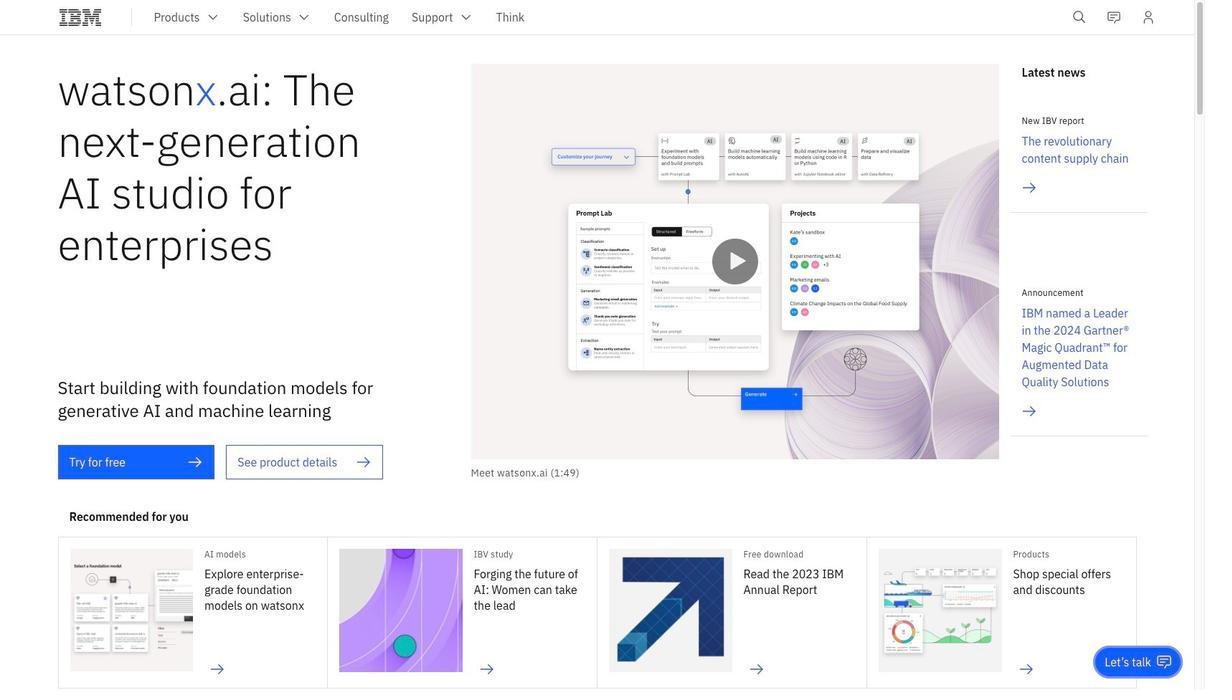 Task type: locate. For each thing, give the bounding box(es) containing it.
let's talk element
[[1105, 655, 1151, 671]]



